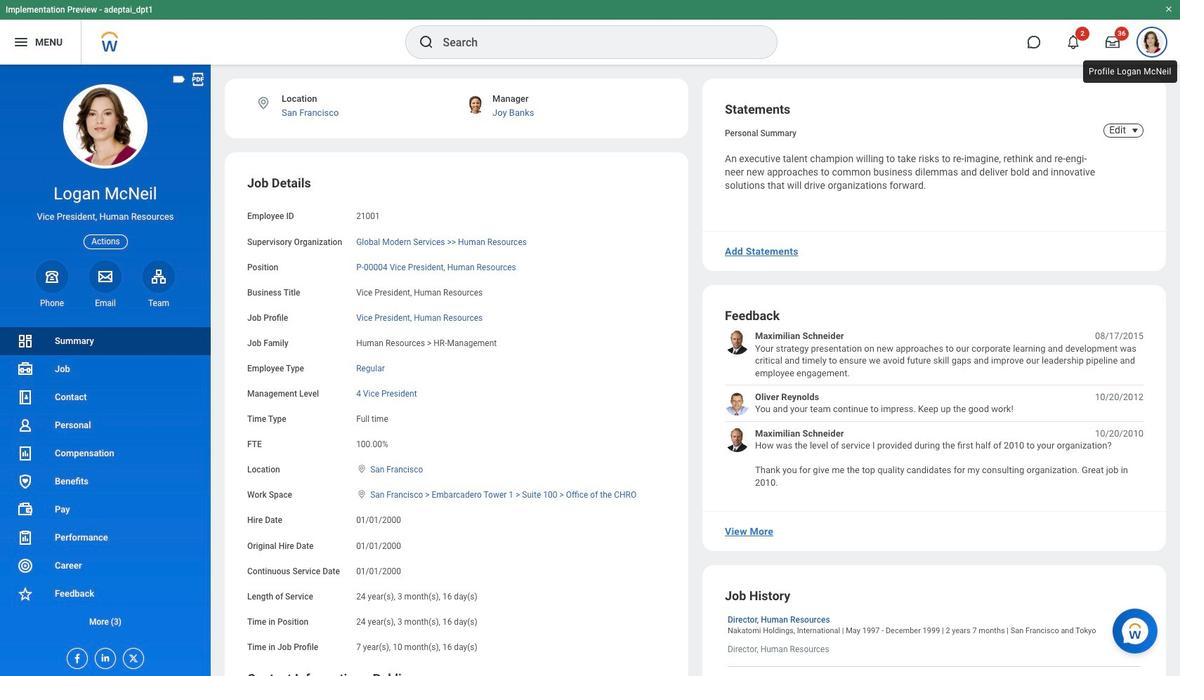Task type: locate. For each thing, give the bounding box(es) containing it.
1 employee's photo (maximilian schneider) image from the top
[[725, 331, 750, 355]]

contact image
[[17, 389, 34, 406]]

0 vertical spatial employee's photo (maximilian schneider) image
[[725, 331, 750, 355]]

0 horizontal spatial list
[[0, 327, 211, 637]]

x image
[[124, 649, 139, 665]]

notifications large image
[[1067, 35, 1081, 49]]

navigation pane region
[[0, 65, 211, 677]]

view team image
[[150, 268, 167, 285]]

caret down image
[[1127, 125, 1144, 136]]

1 horizontal spatial location image
[[356, 465, 368, 475]]

search image
[[418, 34, 435, 51]]

location image
[[356, 490, 368, 500]]

email logan mcneil element
[[89, 298, 122, 309]]

list
[[0, 327, 211, 637], [725, 331, 1144, 489]]

full time element
[[356, 412, 388, 425]]

tooltip
[[1081, 58, 1180, 86]]

linkedin image
[[96, 649, 111, 664]]

Search Workday  search field
[[443, 27, 748, 58]]

location image
[[256, 96, 271, 111], [356, 465, 368, 475]]

job image
[[17, 361, 34, 378]]

feedback image
[[17, 586, 34, 603]]

1 vertical spatial location image
[[356, 465, 368, 475]]

1 horizontal spatial list
[[725, 331, 1144, 489]]

2 employee's photo (maximilian schneider) image from the top
[[725, 428, 750, 453]]

0 vertical spatial location image
[[256, 96, 271, 111]]

employee's photo (maximilian schneider) image down 'employee's photo (oliver reynolds)' in the bottom right of the page
[[725, 428, 750, 453]]

employee's photo (maximilian schneider) image up 'employee's photo (oliver reynolds)' in the bottom right of the page
[[725, 331, 750, 355]]

view printable version (pdf) image
[[190, 72, 206, 87]]

pay image
[[17, 502, 34, 519]]

1 vertical spatial employee's photo (maximilian schneider) image
[[725, 428, 750, 453]]

0 horizontal spatial location image
[[256, 96, 271, 111]]

group
[[247, 175, 666, 654]]

compensation image
[[17, 446, 34, 462]]

banner
[[0, 0, 1181, 65]]

employee's photo (maximilian schneider) image
[[725, 331, 750, 355], [725, 428, 750, 453]]

employee's photo (oliver reynolds) image
[[725, 391, 750, 416]]



Task type: describe. For each thing, give the bounding box(es) containing it.
phone image
[[42, 268, 62, 285]]

close environment banner image
[[1165, 5, 1174, 13]]

personal summary element
[[725, 126, 797, 138]]

phone logan mcneil element
[[36, 298, 68, 309]]

summary image
[[17, 333, 34, 350]]

career image
[[17, 558, 34, 575]]

performance image
[[17, 530, 34, 547]]

benefits image
[[17, 474, 34, 491]]

inbox large image
[[1106, 35, 1120, 49]]

tag image
[[171, 72, 187, 87]]

team logan mcneil element
[[143, 298, 175, 309]]

mail image
[[97, 268, 114, 285]]

facebook image
[[67, 649, 83, 665]]

profile logan mcneil image
[[1141, 31, 1164, 56]]

personal image
[[17, 417, 34, 434]]

justify image
[[13, 34, 30, 51]]



Task type: vqa. For each thing, say whether or not it's contained in the screenshot.
the Allow
no



